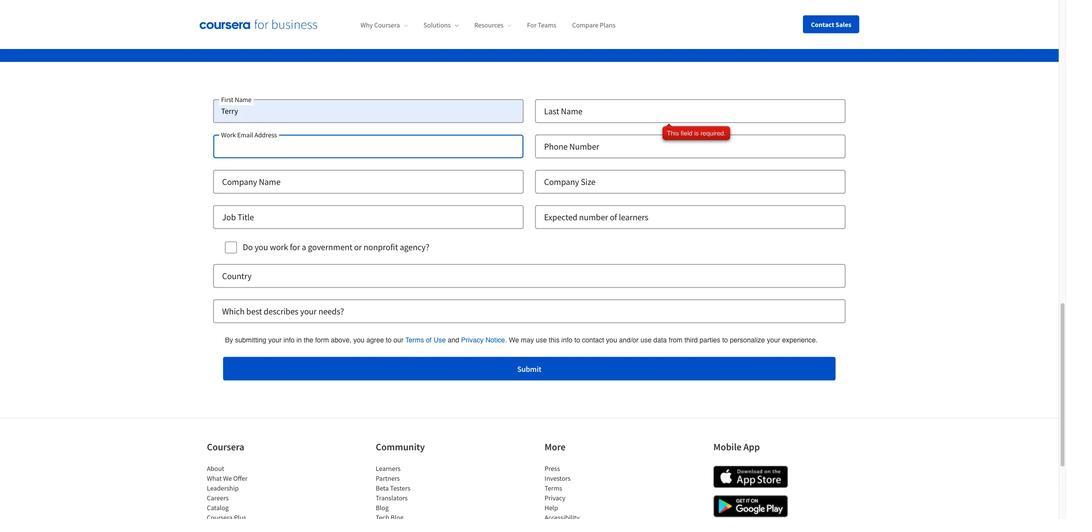 Task type: describe. For each thing, give the bounding box(es) containing it.
press investors terms privacy help
[[545, 464, 571, 512]]

submitting
[[235, 336, 266, 344]]

2 horizontal spatial you
[[606, 336, 617, 344]]

about link
[[207, 464, 224, 473]]

number
[[569, 141, 599, 152]]

country
[[222, 271, 252, 282]]

1 info from the left
[[284, 336, 295, 344]]

and
[[448, 336, 459, 344]]

leadership
[[207, 484, 239, 493]]

work
[[221, 130, 236, 139]]

help link
[[545, 503, 558, 512]]

parties
[[700, 336, 720, 344]]

this
[[549, 336, 560, 344]]

testers
[[390, 484, 410, 493]]

agency?
[[400, 242, 429, 253]]

work email address
[[221, 130, 277, 139]]

company size
[[544, 176, 596, 187]]

job
[[222, 211, 236, 223]]

and/or
[[619, 336, 639, 344]]

partners link
[[376, 474, 400, 483]]

get it on google play image
[[714, 496, 788, 518]]

first name
[[221, 95, 252, 104]]

privacy notice.
[[461, 336, 507, 344]]

in
[[297, 336, 302, 344]]

list item for more
[[545, 513, 628, 519]]

blog link
[[376, 503, 389, 512]]

first
[[221, 95, 233, 104]]

title
[[238, 211, 254, 223]]

phone
[[544, 141, 568, 152]]

expected number of learners
[[544, 211, 648, 223]]

1 horizontal spatial we
[[509, 336, 519, 344]]

work
[[270, 242, 288, 253]]

beta testers link
[[376, 484, 410, 493]]

use
[[434, 336, 446, 344]]

what we offer link
[[207, 474, 248, 483]]

terms link
[[545, 484, 562, 493]]

job title
[[222, 211, 254, 223]]

resources
[[474, 21, 504, 30]]

above,
[[331, 336, 352, 344]]

2 info from the left
[[561, 336, 573, 344]]

contact sales button
[[803, 15, 859, 33]]

more
[[545, 441, 566, 453]]

may
[[521, 336, 534, 344]]

by submitting your info in the form above, you agree to our terms of use and privacy notice. we may use this info to contact you and/or use data from third parties to personalize your experience.
[[225, 336, 818, 344]]

terms of
[[405, 336, 432, 344]]

submit
[[517, 365, 542, 374]]

plans
[[600, 21, 616, 30]]

email
[[237, 130, 253, 139]]

list for community
[[376, 464, 459, 519]]

compare plans
[[572, 21, 616, 30]]

name for first name
[[235, 95, 252, 104]]

our
[[394, 336, 403, 344]]

experience.
[[782, 336, 818, 344]]

is
[[694, 129, 699, 137]]

a
[[302, 242, 306, 253]]

mobile
[[714, 441, 742, 453]]

this field is required.
[[667, 129, 726, 137]]

careers
[[207, 494, 229, 502]]

1 to from the left
[[574, 336, 580, 344]]

company for company size
[[544, 176, 579, 187]]

contact sales
[[811, 20, 851, 29]]

submit button
[[223, 357, 836, 381]]

name for company name
[[259, 176, 281, 187]]

describes
[[264, 306, 298, 317]]

company for company name
[[222, 176, 257, 187]]

why coursera
[[361, 21, 400, 30]]

0 vertical spatial coursera
[[374, 21, 400, 30]]

1 horizontal spatial your
[[300, 306, 317, 317]]

community
[[376, 441, 425, 453]]

personalize
[[730, 336, 765, 344]]

agree to
[[366, 336, 392, 344]]

from
[[669, 336, 683, 344]]

beta
[[376, 484, 389, 493]]

teams
[[538, 21, 557, 30]]

nonprofit
[[364, 242, 398, 253]]

contact
[[811, 20, 834, 29]]

last
[[544, 105, 559, 116]]

name for last name
[[561, 105, 583, 116]]

Work Email Address email field
[[213, 135, 524, 158]]

download on the app store image
[[714, 466, 788, 488]]



Task type: locate. For each thing, give the bounding box(es) containing it.
press
[[545, 464, 560, 473]]

needs?
[[318, 306, 344, 317]]

investors
[[545, 474, 571, 483]]

2 list item from the left
[[376, 513, 459, 519]]

resources link
[[474, 21, 511, 30]]

privacy notice. link
[[461, 335, 507, 345]]

why
[[361, 21, 373, 30]]

1 vertical spatial we
[[223, 474, 232, 483]]

1 horizontal spatial list item
[[376, 513, 459, 519]]

1 horizontal spatial to
[[722, 336, 728, 344]]

learners partners beta testers translators blog
[[376, 464, 410, 512]]

which best describes your needs?
[[222, 306, 344, 317]]

2 list from the left
[[376, 464, 459, 519]]

list item down catalog link
[[207, 513, 290, 519]]

Phone Number telephone field
[[535, 135, 846, 158]]

list item down translators
[[376, 513, 459, 519]]

list for coursera
[[207, 464, 290, 519]]

your right submitting
[[268, 336, 282, 344]]

0 horizontal spatial name
[[235, 95, 252, 104]]

solutions
[[424, 21, 451, 30]]

solutions link
[[424, 21, 459, 30]]

coursera
[[374, 21, 400, 30], [207, 441, 244, 453]]

best
[[246, 306, 262, 317]]

government
[[308, 242, 352, 253]]

size
[[581, 176, 596, 187]]

for
[[527, 21, 537, 30]]

info left in
[[284, 336, 295, 344]]

company name
[[222, 176, 281, 187]]

coursera up the about
[[207, 441, 244, 453]]

by
[[225, 336, 233, 344]]

expected
[[544, 211, 577, 223]]

use left this
[[536, 336, 547, 344]]

for
[[290, 242, 300, 253]]

0 horizontal spatial company
[[222, 176, 257, 187]]

catalog
[[207, 503, 229, 512]]

do you work for a government or nonprofit agency?
[[243, 242, 429, 253]]

of
[[610, 211, 617, 223]]

number
[[579, 211, 608, 223]]

list item down "help" link
[[545, 513, 628, 519]]

0 horizontal spatial list
[[207, 464, 290, 519]]

for teams link
[[527, 21, 557, 30]]

Do you work for a government or nonprofit agency? checkbox
[[225, 242, 237, 253]]

mobile app
[[714, 441, 760, 453]]

terms
[[545, 484, 562, 493]]

investors link
[[545, 474, 571, 483]]

field
[[681, 129, 693, 137]]

catalog link
[[207, 503, 229, 512]]

we up leadership link
[[223, 474, 232, 483]]

0 horizontal spatial info
[[284, 336, 295, 344]]

you left and/or
[[606, 336, 617, 344]]

0 horizontal spatial we
[[223, 474, 232, 483]]

about
[[207, 464, 224, 473]]

we left may
[[509, 336, 519, 344]]

1 horizontal spatial info
[[561, 336, 573, 344]]

0 horizontal spatial use
[[536, 336, 547, 344]]

learners
[[376, 464, 401, 473]]

3 list from the left
[[545, 464, 628, 519]]

1 vertical spatial name
[[561, 105, 583, 116]]

1 list item from the left
[[207, 513, 290, 519]]

do
[[243, 242, 253, 253]]

list item for community
[[376, 513, 459, 519]]

1 use from the left
[[536, 336, 547, 344]]

name down address at the top left of the page
[[259, 176, 281, 187]]

list containing press
[[545, 464, 628, 519]]

coursera for business image
[[200, 19, 317, 29]]

careers link
[[207, 494, 229, 502]]

which
[[222, 306, 245, 317]]

you right do on the left of page
[[255, 242, 268, 253]]

learners link
[[376, 464, 401, 473]]

what
[[207, 474, 222, 483]]

info right this
[[561, 336, 573, 344]]

coursera right why
[[374, 21, 400, 30]]

or
[[354, 242, 362, 253]]

you
[[255, 242, 268, 253], [353, 336, 365, 344], [606, 336, 617, 344]]

contact
[[582, 336, 604, 344]]

name
[[235, 95, 252, 104], [561, 105, 583, 116], [259, 176, 281, 187]]

1 horizontal spatial list
[[376, 464, 459, 519]]

to left 'contact'
[[574, 336, 580, 344]]

company up job title
[[222, 176, 257, 187]]

compare
[[572, 21, 598, 30]]

2 horizontal spatial your
[[767, 336, 780, 344]]

First Name text field
[[213, 99, 524, 123]]

1 company from the left
[[222, 176, 257, 187]]

press link
[[545, 464, 560, 473]]

privacy
[[545, 494, 566, 502]]

1 horizontal spatial you
[[353, 336, 365, 344]]

0 vertical spatial name
[[235, 95, 252, 104]]

data
[[654, 336, 667, 344]]

translators
[[376, 494, 408, 502]]

2 horizontal spatial name
[[561, 105, 583, 116]]

app
[[744, 441, 760, 453]]

list item for coursera
[[207, 513, 290, 519]]

2 horizontal spatial list
[[545, 464, 628, 519]]

Company Name text field
[[213, 170, 524, 194]]

company
[[222, 176, 257, 187], [544, 176, 579, 187]]

list item
[[207, 513, 290, 519], [376, 513, 459, 519], [545, 513, 628, 519]]

0 horizontal spatial you
[[255, 242, 268, 253]]

help
[[545, 503, 558, 512]]

to right parties
[[722, 336, 728, 344]]

name right first
[[235, 95, 252, 104]]

address
[[254, 130, 277, 139]]

blog
[[376, 503, 389, 512]]

0 horizontal spatial coursera
[[207, 441, 244, 453]]

2 horizontal spatial list item
[[545, 513, 628, 519]]

partners
[[376, 474, 400, 483]]

name right last
[[561, 105, 583, 116]]

0 horizontal spatial to
[[574, 336, 580, 344]]

1 horizontal spatial company
[[544, 176, 579, 187]]

learners
[[619, 211, 648, 223]]

to
[[574, 336, 580, 344], [722, 336, 728, 344]]

you right above,
[[353, 336, 365, 344]]

0 vertical spatial we
[[509, 336, 519, 344]]

1 list from the left
[[207, 464, 290, 519]]

leadership link
[[207, 484, 239, 493]]

list containing about
[[207, 464, 290, 519]]

your
[[300, 306, 317, 317], [268, 336, 282, 344], [767, 336, 780, 344]]

use left data
[[641, 336, 652, 344]]

2 to from the left
[[722, 336, 728, 344]]

company left size
[[544, 176, 579, 187]]

Job Title text field
[[213, 205, 524, 229]]

offer
[[233, 474, 248, 483]]

privacy link
[[545, 494, 566, 502]]

we inside about what we offer leadership careers catalog
[[223, 474, 232, 483]]

use
[[536, 336, 547, 344], [641, 336, 652, 344]]

this field is required. alert
[[663, 126, 730, 140]]

the
[[304, 336, 313, 344]]

1 horizontal spatial use
[[641, 336, 652, 344]]

form
[[315, 336, 329, 344]]

2 company from the left
[[544, 176, 579, 187]]

0 horizontal spatial your
[[268, 336, 282, 344]]

list
[[207, 464, 290, 519], [376, 464, 459, 519], [545, 464, 628, 519]]

about what we offer leadership careers catalog
[[207, 464, 248, 512]]

list containing learners
[[376, 464, 459, 519]]

3 list item from the left
[[545, 513, 628, 519]]

your right "personalize"
[[767, 336, 780, 344]]

1 vertical spatial coursera
[[207, 441, 244, 453]]

2 use from the left
[[641, 336, 652, 344]]

Last Name text field
[[535, 99, 846, 123]]

0 horizontal spatial list item
[[207, 513, 290, 519]]

list for more
[[545, 464, 628, 519]]

1 horizontal spatial coursera
[[374, 21, 400, 30]]

last name
[[544, 105, 583, 116]]

your left needs?
[[300, 306, 317, 317]]

1 horizontal spatial name
[[259, 176, 281, 187]]

compare plans link
[[572, 21, 616, 30]]

2 vertical spatial name
[[259, 176, 281, 187]]



Task type: vqa. For each thing, say whether or not it's contained in the screenshot.


